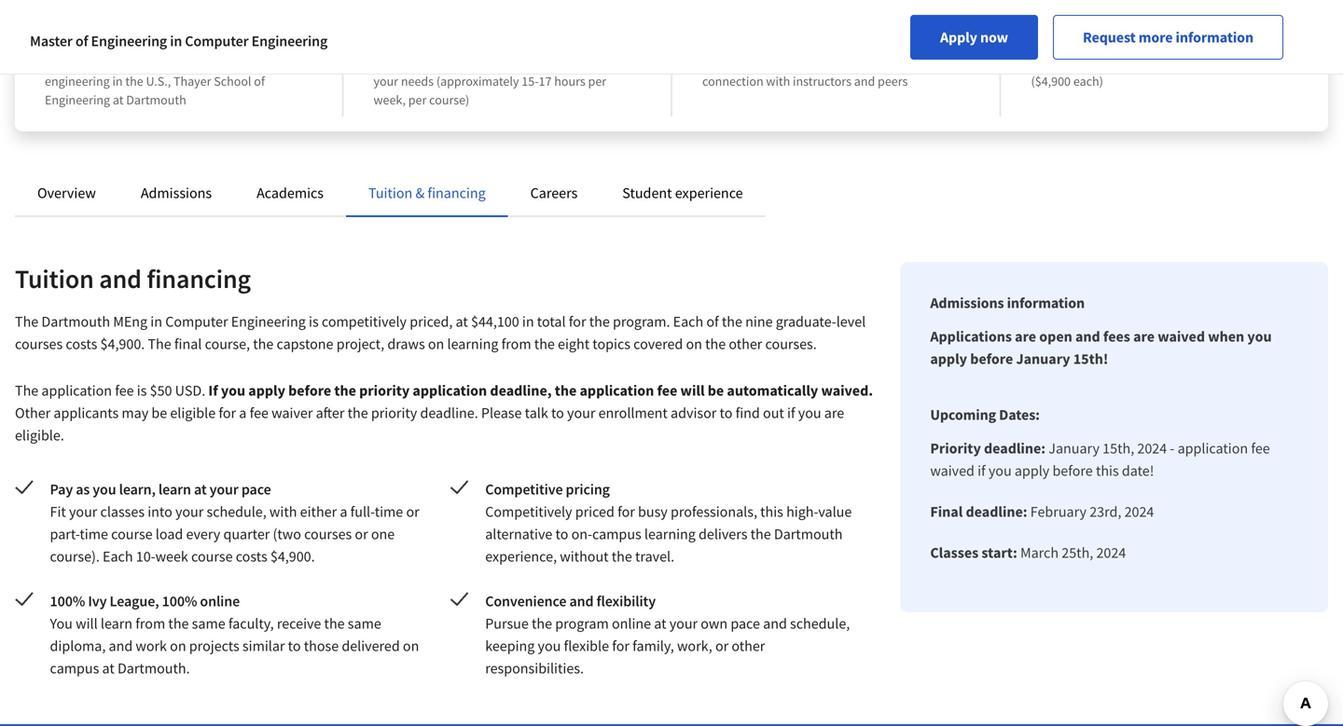 Task type: locate. For each thing, give the bounding box(es) containing it.
and down projects,
[[854, 73, 875, 90]]

from up deadline,
[[501, 335, 531, 354]]

course down classes
[[111, 525, 153, 544]]

program up (approximately
[[450, 54, 497, 71]]

student experience link
[[622, 184, 743, 202]]

dartmouth down u.s.,
[[126, 91, 186, 108]]

to inside competitive pricing competitively priced for busy professionals, this high-value alternative to on-campus learning delivers the dartmouth experience, without the travel.
[[556, 525, 568, 544]]

course
[[111, 525, 153, 544], [191, 548, 233, 566]]

1 horizontal spatial this
[[1096, 462, 1119, 480]]

online
[[200, 592, 240, 611], [612, 615, 651, 633]]

1 vertical spatial apply
[[248, 382, 285, 400]]

information inside button
[[1176, 28, 1254, 47]]

1 horizontal spatial before
[[970, 350, 1013, 368]]

other right work,
[[732, 637, 765, 656]]

graduate-
[[776, 313, 836, 331]]

0 vertical spatial computer
[[185, 32, 249, 50]]

january inside the applications are open and fees are waived when you apply before january 15th!
[[1016, 350, 1070, 368]]

from
[[45, 54, 73, 71]]

2 horizontal spatial courses
[[1098, 54, 1139, 71]]

1 vertical spatial computer
[[165, 313, 228, 331]]

fee right -
[[1251, 439, 1270, 458]]

1 vertical spatial a
[[340, 503, 347, 521]]

learning up the travel. on the bottom of page
[[645, 525, 696, 544]]

information up term
[[1176, 28, 1254, 47]]

waived left when
[[1158, 327, 1205, 346]]

deadline:
[[984, 439, 1046, 458], [966, 503, 1028, 521]]

the right deadline,
[[555, 382, 577, 400]]

0 vertical spatial $4,900.
[[100, 335, 145, 354]]

before inside the applications are open and fees are waived when you apply before january 15th!
[[970, 350, 1013, 368]]

and up 15th!
[[1076, 327, 1101, 346]]

your inside the application fee is $50 usd. if you apply before the priority application deadline, the application fee will be automatically waived. other applicants may be eligible for a fee waiver after the priority deadline. please talk to your enrollment advisor to find out if you are eligible.
[[567, 404, 596, 423]]

1 horizontal spatial ivy
[[109, 28, 132, 52]]

0 vertical spatial schedule,
[[207, 503, 267, 521]]

learn inside "pay as you learn, learn at your pace fit your classes into your schedule, with either a full-time or part-time course load every quarter (two courses or one course). each 10-week course costs $4,900."
[[159, 480, 191, 499]]

2024 inside the january 15th, 2024 - application fee waived if you apply before this date!
[[1137, 439, 1167, 458]]

time right either
[[375, 503, 403, 521]]

for inside the application fee is $50 usd. if you apply before the priority application deadline, the application fee will be automatically waived. other applicants may be eligible for a fee waiver after the priority deadline. please talk to your enrollment advisor to find out if you are eligible.
[[219, 404, 236, 423]]

2 horizontal spatial dartmouth
[[774, 525, 843, 544]]

1 horizontal spatial from
[[501, 335, 531, 354]]

0 vertical spatial before
[[970, 350, 1013, 368]]

0 horizontal spatial are
[[824, 404, 844, 423]]

0 vertical spatial total
[[1097, 28, 1134, 52]]

financing
[[428, 184, 486, 202], [147, 263, 251, 295]]

priority
[[359, 382, 410, 400], [371, 404, 417, 423]]

0 vertical spatial pay
[[1031, 54, 1051, 71]]

waived inside the january 15th, 2024 - application fee waived if you apply before this date!
[[930, 462, 975, 480]]

january left 15th,
[[1049, 439, 1100, 458]]

degree
[[196, 28, 251, 52]]

0 vertical spatial be
[[708, 382, 724, 400]]

0 horizontal spatial each
[[103, 548, 133, 566]]

peers
[[878, 73, 908, 90]]

2 vertical spatial or
[[715, 637, 729, 656]]

0 horizontal spatial before
[[288, 382, 331, 400]]

1 vertical spatial before
[[288, 382, 331, 400]]

1 horizontal spatial will
[[681, 382, 705, 400]]

convenience and flexibility pursue the program online at your own pace and schedule, keeping you flexible for family, work, or other responsibilities.
[[485, 592, 850, 678]]

courses down request
[[1098, 54, 1139, 71]]

enrollment
[[598, 404, 668, 423]]

deadline: for final
[[966, 503, 1028, 521]]

1 vertical spatial learning
[[645, 525, 696, 544]]

the up those
[[324, 615, 345, 633]]

usd.
[[175, 382, 205, 400]]

0 vertical spatial per
[[1212, 54, 1230, 71]]

campus
[[592, 525, 642, 544], [50, 660, 99, 678]]

1 100% from the left
[[50, 592, 85, 611]]

engineering down engineering
[[45, 91, 110, 108]]

0 vertical spatial learning
[[447, 335, 499, 354]]

waived for if
[[930, 462, 975, 480]]

at inside "pay as you learn, learn at your pace fit your classes into your schedule, with either a full-time or part-time course load every quarter (two courses or one course). each 10-week course costs $4,900."
[[194, 480, 207, 499]]

and left flexibility
[[569, 592, 594, 611]]

2 vertical spatial before
[[1053, 462, 1093, 480]]

1 horizontal spatial courses
[[304, 525, 352, 544]]

100% right league,
[[162, 592, 197, 611]]

15th,
[[1103, 439, 1135, 458]]

computer for meng
[[165, 313, 228, 331]]

other inside the dartmouth meng in computer engineering is competitively priced, at $44,100 in total for the program. each of the nine graduate-level courses costs $4,900. the final course, the capstone project, draws on learning from the eight topics covered on the other courses.
[[729, 335, 762, 354]]

from
[[501, 335, 531, 354], [135, 615, 165, 633]]

computer up professional
[[185, 32, 249, 50]]

competitively
[[322, 313, 407, 331]]

engineering up schools
[[251, 32, 328, 50]]

program up flexible
[[555, 615, 609, 633]]

pay
[[1031, 54, 1051, 71], [50, 480, 73, 499]]

master of engineering in computer engineering
[[30, 32, 328, 50]]

the
[[15, 313, 38, 331], [148, 335, 171, 354], [15, 382, 38, 400]]

this inside competitive pricing competitively priced for busy professionals, this high-value alternative to on-campus learning delivers the dartmouth experience, without the travel.
[[760, 503, 783, 521]]

the left 'first'
[[113, 54, 131, 71]]

$4,900. down (two in the bottom of the page
[[270, 548, 315, 566]]

before down applications
[[970, 350, 1013, 368]]

each inside "pay as you learn, learn at your pace fit your classes into your schedule, with either a full-time or part-time course load every quarter (two courses or one course). each 10-week course costs $4,900."
[[103, 548, 133, 566]]

dartmouth
[[126, 91, 186, 108], [41, 313, 110, 331], [774, 525, 843, 544]]

campus inside competitive pricing competitively priced for busy professionals, this high-value alternative to on-campus learning delivers the dartmouth experience, without the travel.
[[592, 525, 642, 544]]

0 vertical spatial from
[[501, 335, 531, 354]]

will up diploma,
[[76, 615, 98, 633]]

u.s.,
[[146, 73, 171, 90]]

apply inside the application fee is $50 usd. if you apply before the priority application deadline, the application fee will be automatically waived. other applicants may be eligible for a fee waiver after the priority deadline. please talk to your enrollment advisor to find out if you are eligible.
[[248, 382, 285, 400]]

1 horizontal spatial is
[[309, 313, 319, 331]]

2024 for classes start: march 25th, 2024
[[1097, 544, 1126, 563]]

from inside the 100% ivy league, 100% online you will learn from the same faculty, receive the same diploma, and work on projects similar to those delivered on campus at dartmouth.
[[135, 615, 165, 633]]

0 horizontal spatial pay
[[50, 480, 73, 499]]

$44,100 inside $44,100 total cost pay only for courses you enroll in per term ($4,900 each)
[[1031, 28, 1093, 52]]

waived down "priority"
[[930, 462, 975, 480]]

courses up other
[[15, 335, 63, 354]]

other
[[15, 404, 51, 423]]

computer for engineering
[[185, 32, 249, 50]]

($4,900
[[1031, 73, 1071, 90]]

0 vertical spatial waived
[[1158, 327, 1205, 346]]

financing up final
[[147, 263, 251, 295]]

each)
[[1074, 73, 1103, 90]]

or down own
[[715, 637, 729, 656]]

dates:
[[999, 406, 1040, 424]]

0 vertical spatial dartmouth
[[126, 91, 186, 108]]

0 horizontal spatial learning
[[447, 335, 499, 354]]

work
[[136, 637, 167, 656]]

you inside the applications are open and fees are waived when you apply before january 15th!
[[1248, 327, 1272, 346]]

pricing
[[566, 480, 610, 499]]

your inside convenience and flexibility pursue the program online at your own pace and schedule, keeping you flexible for family, work, or other responsibilities.
[[670, 615, 698, 633]]

program
[[450, 54, 497, 71], [555, 615, 609, 633]]

campus down diploma,
[[50, 660, 99, 678]]

0 vertical spatial program
[[450, 54, 497, 71]]

for up eight
[[569, 313, 586, 331]]

1 horizontal spatial costs
[[236, 548, 267, 566]]

0 vertical spatial online
[[200, 592, 240, 611]]

0 horizontal spatial information
[[1007, 294, 1085, 313]]

computer
[[185, 32, 249, 50], [165, 313, 228, 331]]

priority left deadline.
[[371, 404, 417, 423]]

0 horizontal spatial one
[[76, 54, 97, 71]]

to down receive
[[288, 637, 301, 656]]

to inside the 100% ivy league, 100% online you will learn from the same faculty, receive the same diploma, and work on projects similar to those delivered on campus at dartmouth.
[[288, 637, 301, 656]]

1 horizontal spatial apply
[[930, 350, 967, 368]]

is up capstone
[[309, 313, 319, 331]]

0 horizontal spatial is
[[137, 382, 147, 400]]

or inside convenience and flexibility pursue the program online at your own pace and schedule, keeping you flexible for family, work, or other responsibilities.
[[715, 637, 729, 656]]

after
[[316, 404, 345, 423]]

1 vertical spatial tuition
[[15, 263, 94, 295]]

tuition & financing
[[368, 184, 486, 202]]

if
[[787, 404, 795, 423], [978, 462, 986, 480]]

you inside $44,100 total cost pay only for courses you enroll in per term ($4,900 each)
[[1142, 54, 1162, 71]]

computer inside the dartmouth meng in computer engineering is competitively priced, at $44,100 in total for the program. each of the nine graduate-level courses costs $4,900. the final course, the capstone project, draws on learning from the eight topics covered on the other courses.
[[165, 313, 228, 331]]

if right "out"
[[787, 404, 795, 423]]

$4,900.
[[100, 335, 145, 354], [270, 548, 315, 566]]

1 vertical spatial will
[[76, 615, 98, 633]]

in right engineering
[[112, 73, 123, 90]]

lecture
[[702, 54, 743, 71]]

competitive pricing competitively priced for busy professionals, this high-value alternative to on-campus learning delivers the dartmouth experience, without the travel.
[[485, 480, 852, 566]]

on down priced,
[[428, 335, 444, 354]]

costs down quarter
[[236, 548, 267, 566]]

0 vertical spatial ivy
[[109, 28, 132, 52]]

1 vertical spatial pay
[[50, 480, 73, 499]]

apply up final deadline: february 23rd, 2024 on the right
[[1015, 462, 1050, 480]]

0 vertical spatial admissions
[[141, 184, 212, 202]]

connection
[[702, 73, 764, 90]]

0 vertical spatial will
[[681, 382, 705, 400]]

1 horizontal spatial learn
[[159, 480, 191, 499]]

1 vertical spatial learn
[[101, 615, 133, 633]]

for right eligible
[[219, 404, 236, 423]]

are inside the application fee is $50 usd. if you apply before the priority application deadline, the application fee will be automatically waived. other applicants may be eligible for a fee waiver after the priority deadline. please talk to your enrollment advisor to find out if you are eligible.
[[824, 404, 844, 423]]

1 horizontal spatial with
[[766, 73, 790, 90]]

term
[[1233, 54, 1259, 71]]

other down nine
[[729, 335, 762, 354]]

or for convenience and flexibility pursue the program online at your own pace and schedule, keeping you flexible for family, work, or other responsibilities.
[[715, 637, 729, 656]]

2 vertical spatial apply
[[1015, 462, 1050, 480]]

with down videos,
[[766, 73, 790, 90]]

a inside the application fee is $50 usd. if you apply before the priority application deadline, the application fee will be automatically waived. other applicants may be eligible for a fee waiver after the priority deadline. please talk to your enrollment advisor to find out if you are eligible.
[[239, 404, 247, 423]]

of
[[75, 32, 88, 50], [99, 54, 110, 71], [271, 54, 282, 71], [254, 73, 265, 90], [706, 313, 719, 331]]

alternative
[[485, 525, 553, 544]]

0 horizontal spatial 100%
[[50, 592, 85, 611]]

schedule, inside "pay as you learn, learn at your pace fit your classes into your schedule, with either a full-time or part-time course load every quarter (two courses or one course). each 10-week course costs $4,900."
[[207, 503, 267, 521]]

2 vertical spatial per
[[408, 91, 427, 108]]

0 horizontal spatial per
[[408, 91, 427, 108]]

academics
[[257, 184, 324, 202]]

1 vertical spatial is
[[137, 382, 147, 400]]

apply now
[[940, 28, 1008, 47]]

$44,100
[[1031, 28, 1093, 52], [471, 313, 519, 331]]

careers
[[530, 184, 578, 202]]

2024 right 25th,
[[1097, 544, 1126, 563]]

total inside the dartmouth meng in computer engineering is competitively priced, at $44,100 in total for the program. each of the nine graduate-level courses costs $4,900. the final course, the capstone project, draws on learning from the eight topics covered on the other courses.
[[537, 313, 566, 331]]

and inside the applications are open and fees are waived when you apply before january 15th!
[[1076, 327, 1101, 346]]

one inside earn an ivy league degree from one of the first professional schools of engineering in the u.s., thayer school of engineering at dartmouth
[[76, 54, 97, 71]]

league
[[136, 28, 193, 52]]

this
[[1096, 462, 1119, 480], [760, 503, 783, 521]]

cost
[[1137, 28, 1170, 52]]

a left waiver
[[239, 404, 247, 423]]

program inside complete the program on the schedule that suits your needs (approximately 15-17 hours per week, per course)
[[450, 54, 497, 71]]

dartmouth down the 'high-'
[[774, 525, 843, 544]]

tuition left the &
[[368, 184, 413, 202]]

1 vertical spatial time
[[80, 525, 108, 544]]

2 horizontal spatial per
[[1212, 54, 1230, 71]]

total up eight
[[537, 313, 566, 331]]

or down "full-"
[[355, 525, 368, 544]]

or for pay as you learn, learn at your pace fit your classes into your schedule, with either a full-time or part-time course load every quarter (two courses or one course). each 10-week course costs $4,900.
[[406, 503, 419, 521]]

1 vertical spatial schedule,
[[790, 615, 850, 633]]

pace right own
[[731, 615, 760, 633]]

application right -
[[1178, 439, 1248, 458]]

you up responsibilities. on the left
[[538, 637, 561, 656]]

in inside $44,100 total cost pay only for courses you enroll in per term ($4,900 each)
[[1199, 54, 1210, 71]]

request
[[1083, 28, 1136, 47]]

is inside the application fee is $50 usd. if you apply before the priority application deadline, the application fee will be automatically waived. other applicants may be eligible for a fee waiver after the priority deadline. please talk to your enrollment advisor to find out if you are eligible.
[[137, 382, 147, 400]]

february
[[1031, 503, 1087, 521]]

deadline: up start: at the right bottom of the page
[[966, 503, 1028, 521]]

0 horizontal spatial $4,900.
[[100, 335, 145, 354]]

delivered
[[342, 637, 400, 656]]

1 horizontal spatial per
[[588, 73, 606, 90]]

0 vertical spatial january
[[1016, 350, 1070, 368]]

pace
[[241, 480, 271, 499], [731, 615, 760, 633]]

from up work
[[135, 615, 165, 633]]

1 vertical spatial 2024
[[1125, 503, 1154, 521]]

the inside convenience and flexibility pursue the program online at your own pace and schedule, keeping you flexible for family, work, or other responsibilities.
[[532, 615, 552, 633]]

0 vertical spatial costs
[[66, 335, 97, 354]]

learn
[[159, 480, 191, 499], [101, 615, 133, 633]]

1 vertical spatial one
[[371, 525, 395, 544]]

on-
[[571, 525, 592, 544]]

your inside complete the program on the schedule that suits your needs (approximately 15-17 hours per week, per course)
[[374, 73, 398, 90]]

will inside the 100% ivy league, 100% online you will learn from the same faculty, receive the same diploma, and work on projects similar to those delivered on campus at dartmouth.
[[76, 615, 98, 633]]

the down convenience
[[532, 615, 552, 633]]

the right covered
[[705, 335, 726, 354]]

at inside the 100% ivy league, 100% online you will learn from the same faculty, receive the same diploma, and work on projects similar to those delivered on campus at dartmouth.
[[102, 660, 115, 678]]

0 vertical spatial deadline:
[[984, 439, 1046, 458]]

is left $50
[[137, 382, 147, 400]]

priority
[[930, 439, 981, 458]]

apply inside the applications are open and fees are waived when you apply before january 15th!
[[930, 350, 967, 368]]

program.
[[613, 313, 670, 331]]

student experience
[[622, 184, 743, 202]]

0 vertical spatial other
[[729, 335, 762, 354]]

financing for tuition and financing
[[147, 263, 251, 295]]

1 horizontal spatial financing
[[428, 184, 486, 202]]

the right after at the bottom left
[[348, 404, 368, 423]]

1 vertical spatial waived
[[930, 462, 975, 480]]

the inside the application fee is $50 usd. if you apply before the priority application deadline, the application fee will be automatically waived. other applicants may be eligible for a fee waiver after the priority deadline. please talk to your enrollment advisor to find out if you are eligible.
[[15, 382, 38, 400]]

at inside the dartmouth meng in computer engineering is competitively priced, at $44,100 in total for the program. each of the nine graduate-level courses costs $4,900. the final course, the capstone project, draws on learning from the eight topics covered on the other courses.
[[456, 313, 468, 331]]

2 100% from the left
[[162, 592, 197, 611]]

$44,100 total cost pay only for courses you enroll in per term ($4,900 each)
[[1031, 28, 1259, 90]]

1 vertical spatial online
[[612, 615, 651, 633]]

student
[[622, 184, 672, 202]]

0 vertical spatial one
[[76, 54, 97, 71]]

may
[[122, 404, 148, 423]]

0 horizontal spatial will
[[76, 615, 98, 633]]

1 horizontal spatial learning
[[645, 525, 696, 544]]

on inside complete the program on the schedule that suits your needs (approximately 15-17 hours per week, per course)
[[499, 54, 514, 71]]

admissions information
[[930, 294, 1085, 313]]

1 vertical spatial costs
[[236, 548, 267, 566]]

each inside the dartmouth meng in computer engineering is competitively priced, at $44,100 in total for the program. each of the nine graduate-level courses costs $4,900. the final course, the capstone project, draws on learning from the eight topics covered on the other courses.
[[673, 313, 704, 331]]

0 vertical spatial course
[[111, 525, 153, 544]]

master
[[30, 32, 73, 50]]

earn
[[45, 28, 81, 52]]

admissions for admissions information
[[930, 294, 1004, 313]]

before up waiver
[[288, 382, 331, 400]]

ivy inside the 100% ivy league, 100% online you will learn from the same faculty, receive the same diploma, and work on projects similar to those delivered on campus at dartmouth.
[[88, 592, 107, 611]]

schedule,
[[207, 503, 267, 521], [790, 615, 850, 633]]

advisor
[[671, 404, 717, 423]]

an
[[85, 28, 105, 52]]

1 horizontal spatial total
[[1097, 28, 1134, 52]]

on inside lecture videos, hands-on projects, and connection with instructors and peers
[[825, 54, 839, 71]]

learning inside the dartmouth meng in computer engineering is competitively priced, at $44,100 in total for the program. each of the nine graduate-level courses costs $4,900. the final course, the capstone project, draws on learning from the eight topics covered on the other courses.
[[447, 335, 499, 354]]

fee up may at the bottom left of the page
[[115, 382, 134, 400]]

one
[[76, 54, 97, 71], [371, 525, 395, 544]]

apply inside the january 15th, 2024 - application fee waived if you apply before this date!
[[1015, 462, 1050, 480]]

1 vertical spatial admissions
[[930, 294, 1004, 313]]

and right own
[[763, 615, 787, 633]]

learn up into on the left of page
[[159, 480, 191, 499]]

$4,900. inside the dartmouth meng in computer engineering is competitively priced, at $44,100 in total for the program. each of the nine graduate-level courses costs $4,900. the final course, the capstone project, draws on learning from the eight topics covered on the other courses.
[[100, 335, 145, 354]]

learning inside competitive pricing competitively priced for busy professionals, this high-value alternative to on-campus learning delivers the dartmouth experience, without the travel.
[[645, 525, 696, 544]]

10-
[[136, 548, 155, 566]]

from inside the dartmouth meng in computer engineering is competitively priced, at $44,100 in total for the program. each of the nine graduate-level courses costs $4,900. the final course, the capstone project, draws on learning from the eight topics covered on the other courses.
[[501, 335, 531, 354]]

with up (two in the bottom of the page
[[270, 503, 297, 521]]

0 vertical spatial 2024
[[1137, 439, 1167, 458]]

classes start: march 25th, 2024
[[930, 544, 1126, 563]]

1 horizontal spatial schedule,
[[790, 615, 850, 633]]

0 horizontal spatial online
[[200, 592, 240, 611]]

1 vertical spatial total
[[537, 313, 566, 331]]

0 horizontal spatial ivy
[[88, 592, 107, 611]]

upcoming dates:
[[930, 406, 1040, 424]]

each
[[673, 313, 704, 331], [103, 548, 133, 566]]

1 horizontal spatial information
[[1176, 28, 1254, 47]]

apply for january 15th, 2024 - application fee waived if you apply before this date!
[[1015, 462, 1050, 480]]

deadline: for priority
[[984, 439, 1046, 458]]

one down "full-"
[[371, 525, 395, 544]]

ivy inside earn an ivy league degree from one of the first professional schools of engineering in the u.s., thayer school of engineering at dartmouth
[[109, 28, 132, 52]]

are left the open
[[1015, 327, 1036, 346]]

the
[[113, 54, 131, 71], [429, 54, 447, 71], [516, 54, 534, 71], [125, 73, 143, 90], [589, 313, 610, 331], [722, 313, 742, 331], [253, 335, 274, 354], [534, 335, 555, 354], [705, 335, 726, 354], [334, 382, 356, 400], [555, 382, 577, 400], [348, 404, 368, 423], [751, 525, 771, 544], [612, 548, 632, 566], [168, 615, 189, 633], [324, 615, 345, 633], [532, 615, 552, 633]]

computer up final
[[165, 313, 228, 331]]

on
[[499, 54, 514, 71], [825, 54, 839, 71], [428, 335, 444, 354], [686, 335, 702, 354], [170, 637, 186, 656], [403, 637, 419, 656]]

courses inside $44,100 total cost pay only for courses you enroll in per term ($4,900 each)
[[1098, 54, 1139, 71]]

one inside "pay as you learn, learn at your pace fit your classes into your schedule, with either a full-time or part-time course load every quarter (two courses or one course). each 10-week course costs $4,900."
[[371, 525, 395, 544]]

0 horizontal spatial if
[[787, 404, 795, 423]]

1 vertical spatial program
[[555, 615, 609, 633]]

you inside the january 15th, 2024 - application fee waived if you apply before this date!
[[989, 462, 1012, 480]]

value
[[818, 503, 852, 521]]

1 horizontal spatial waived
[[1158, 327, 1205, 346]]

1 horizontal spatial a
[[340, 503, 347, 521]]

a inside "pay as you learn, learn at your pace fit your classes into your schedule, with either a full-time or part-time course load every quarter (two courses or one course). each 10-week course costs $4,900."
[[340, 503, 347, 521]]

1 same from the left
[[192, 615, 225, 633]]

total inside $44,100 total cost pay only for courses you enroll in per term ($4,900 each)
[[1097, 28, 1134, 52]]

apply up waiver
[[248, 382, 285, 400]]

in right the meng
[[150, 313, 162, 331]]

tuition down overview
[[15, 263, 94, 295]]

1 horizontal spatial be
[[708, 382, 724, 400]]

1 vertical spatial $44,100
[[471, 313, 519, 331]]

same up projects
[[192, 615, 225, 633]]

2 horizontal spatial before
[[1053, 462, 1093, 480]]

before inside the application fee is $50 usd. if you apply before the priority application deadline, the application fee will be automatically waived. other applicants may be eligible for a fee waiver after the priority deadline. please talk to your enrollment advisor to find out if you are eligible.
[[288, 382, 331, 400]]

waived inside the applications are open and fees are waived when you apply before january 15th!
[[1158, 327, 1205, 346]]

1 vertical spatial campus
[[50, 660, 99, 678]]

projects
[[189, 637, 239, 656]]

before for applications are open and fees are waived when you apply before january 15th!
[[970, 350, 1013, 368]]

are right fees
[[1133, 327, 1155, 346]]

or right "full-"
[[406, 503, 419, 521]]

per down needs
[[408, 91, 427, 108]]

and left work
[[109, 637, 133, 656]]

campus down priced
[[592, 525, 642, 544]]

information up the open
[[1007, 294, 1085, 313]]

the up topics
[[589, 313, 610, 331]]

lecture videos, hands-on projects, and connection with instructors and peers
[[702, 54, 913, 90]]

course down every
[[191, 548, 233, 566]]

0 vertical spatial a
[[239, 404, 247, 423]]

on right covered
[[686, 335, 702, 354]]

1 vertical spatial ivy
[[88, 592, 107, 611]]

engineering up 'first'
[[91, 32, 167, 50]]

before inside the january 15th, 2024 - application fee waived if you apply before this date!
[[1053, 462, 1093, 480]]

a left "full-"
[[340, 503, 347, 521]]

1 vertical spatial if
[[978, 462, 986, 480]]

1 vertical spatial priority
[[371, 404, 417, 423]]

to left 'on-' at the left of the page
[[556, 525, 568, 544]]

are
[[1015, 327, 1036, 346], [1133, 327, 1155, 346], [824, 404, 844, 423]]

in right enroll
[[1199, 54, 1210, 71]]

you down cost
[[1142, 54, 1162, 71]]

will up advisor
[[681, 382, 705, 400]]

0 horizontal spatial $44,100
[[471, 313, 519, 331]]

(approximately
[[436, 73, 519, 90]]

1 vertical spatial from
[[135, 615, 165, 633]]

0 vertical spatial if
[[787, 404, 795, 423]]

without
[[560, 548, 609, 566]]

pace inside "pay as you learn, learn at your pace fit your classes into your schedule, with either a full-time or part-time course load every quarter (two courses or one course). each 10-week course costs $4,900."
[[241, 480, 271, 499]]

2024 left -
[[1137, 439, 1167, 458]]

0 vertical spatial $44,100
[[1031, 28, 1093, 52]]

school
[[214, 73, 251, 90]]

travel.
[[635, 548, 675, 566]]



Task type: describe. For each thing, give the bounding box(es) containing it.
is inside the dartmouth meng in computer engineering is competitively priced, at $44,100 in total for the program. each of the nine graduate-level courses costs $4,900. the final course, the capstone project, draws on learning from the eight topics covered on the other courses.
[[309, 313, 319, 331]]

1 vertical spatial the
[[148, 335, 171, 354]]

busy
[[638, 503, 668, 521]]

experience,
[[485, 548, 557, 566]]

waived for when
[[1158, 327, 1205, 346]]

-
[[1170, 439, 1175, 458]]

waiver
[[272, 404, 313, 423]]

apply now button
[[910, 15, 1038, 60]]

for inside the dartmouth meng in computer engineering is competitively priced, at $44,100 in total for the program. each of the nine graduate-level courses costs $4,900. the final course, the capstone project, draws on learning from the eight topics covered on the other courses.
[[569, 313, 586, 331]]

dartmouth inside competitive pricing competitively priced for busy professionals, this high-value alternative to on-campus learning delivers the dartmouth experience, without the travel.
[[774, 525, 843, 544]]

eight
[[558, 335, 590, 354]]

more
[[1139, 28, 1173, 47]]

in up professional
[[170, 32, 182, 50]]

classes
[[100, 503, 145, 521]]

0 vertical spatial time
[[375, 503, 403, 521]]

apply
[[940, 28, 978, 47]]

and up the meng
[[99, 263, 142, 295]]

for inside convenience and flexibility pursue the program online at your own pace and schedule, keeping you flexible for family, work, or other responsibilities.
[[612, 637, 630, 656]]

dartmouth.
[[117, 660, 190, 678]]

academics link
[[257, 184, 324, 202]]

1 vertical spatial course
[[191, 548, 233, 566]]

the for application
[[15, 382, 38, 400]]

fee left waiver
[[250, 404, 269, 423]]

costs inside "pay as you learn, learn at your pace fit your classes into your schedule, with either a full-time or part-time course load every quarter (two courses or one course). each 10-week course costs $4,900."
[[236, 548, 267, 566]]

as
[[76, 480, 90, 499]]

part-
[[50, 525, 80, 544]]

dartmouth inside earn an ivy league degree from one of the first professional schools of engineering in the u.s., thayer school of engineering at dartmouth
[[126, 91, 186, 108]]

applications
[[930, 327, 1012, 346]]

2 horizontal spatial are
[[1133, 327, 1155, 346]]

either
[[300, 503, 337, 521]]

campus inside the 100% ivy league, 100% online you will learn from the same faculty, receive the same diploma, and work on projects similar to those delivered on campus at dartmouth.
[[50, 660, 99, 678]]

with inside "pay as you learn, learn at your pace fit your classes into your schedule, with either a full-time or part-time course load every quarter (two courses or one course). each 10-week course costs $4,900."
[[270, 503, 297, 521]]

work,
[[677, 637, 712, 656]]

the left the travel. on the bottom of page
[[612, 548, 632, 566]]

application up deadline.
[[413, 382, 487, 400]]

at inside convenience and flexibility pursue the program online at your own pace and schedule, keeping you flexible for family, work, or other responsibilities.
[[654, 615, 667, 633]]

to left find
[[720, 404, 733, 423]]

request more information
[[1083, 28, 1254, 47]]

now
[[980, 28, 1008, 47]]

will inside the application fee is $50 usd. if you apply before the priority application deadline, the application fee will be automatically waived. other applicants may be eligible for a fee waiver after the priority deadline. please talk to your enrollment advisor to find out if you are eligible.
[[681, 382, 705, 400]]

&
[[416, 184, 425, 202]]

automatically
[[727, 382, 818, 400]]

the right "course,"
[[253, 335, 274, 354]]

if inside the january 15th, 2024 - application fee waived if you apply before this date!
[[978, 462, 986, 480]]

needs
[[401, 73, 434, 90]]

engineering inside the dartmouth meng in computer engineering is competitively priced, at $44,100 in total for the program. each of the nine graduate-level courses costs $4,900. the final course, the capstone project, draws on learning from the eight topics covered on the other courses.
[[231, 313, 306, 331]]

with inside lecture videos, hands-on projects, and connection with instructors and peers
[[766, 73, 790, 90]]

pay as you learn, learn at your pace fit your classes into your schedule, with either a full-time or part-time course load every quarter (two courses or one course). each 10-week course costs $4,900.
[[50, 480, 419, 566]]

the for dartmouth
[[15, 313, 38, 331]]

tuition for tuition & financing
[[368, 184, 413, 202]]

fee inside the january 15th, 2024 - application fee waived if you apply before this date!
[[1251, 439, 1270, 458]]

course)
[[429, 91, 470, 108]]

the right delivers at the right
[[751, 525, 771, 544]]

and inside the 100% ivy league, 100% online you will learn from the same faculty, receive the same diploma, and work on projects similar to those delivered on campus at dartmouth.
[[109, 637, 133, 656]]

final
[[174, 335, 202, 354]]

1 vertical spatial information
[[1007, 294, 1085, 313]]

before for january 15th, 2024 - application fee waived if you apply before this date!
[[1053, 462, 1093, 480]]

application inside the january 15th, 2024 - application fee waived if you apply before this date!
[[1178, 439, 1248, 458]]

pursue
[[485, 615, 529, 633]]

online inside the 100% ivy league, 100% online you will learn from the same faculty, receive the same diploma, and work on projects similar to those delivered on campus at dartmouth.
[[200, 592, 240, 611]]

pay inside "pay as you learn, learn at your pace fit your classes into your schedule, with either a full-time or part-time course load every quarter (two courses or one course). each 10-week course costs $4,900."
[[50, 480, 73, 499]]

1 vertical spatial per
[[588, 73, 606, 90]]

on right "delivered"
[[403, 637, 419, 656]]

you right "out"
[[798, 404, 821, 423]]

financing for tuition & financing
[[428, 184, 486, 202]]

you inside convenience and flexibility pursue the program online at your own pace and schedule, keeping you flexible for family, work, or other responsibilities.
[[538, 637, 561, 656]]

only
[[1053, 54, 1077, 71]]

schools
[[227, 54, 268, 71]]

you inside "pay as you learn, learn at your pace fit your classes into your schedule, with either a full-time or part-time course load every quarter (two courses or one course). each 10-week course costs $4,900."
[[93, 480, 116, 499]]

online inside convenience and flexibility pursue the program online at your own pace and schedule, keeping you flexible for family, work, or other responsibilities.
[[612, 615, 651, 633]]

learn inside the 100% ivy league, 100% online you will learn from the same faculty, receive the same diploma, and work on projects similar to those delivered on campus at dartmouth.
[[101, 615, 133, 633]]

apply for applications are open and fees are waived when you apply before january 15th!
[[930, 350, 967, 368]]

receive
[[277, 615, 321, 633]]

date!
[[1122, 462, 1154, 480]]

faculty,
[[228, 615, 274, 633]]

projects,
[[842, 54, 889, 71]]

of inside the dartmouth meng in computer engineering is competitively priced, at $44,100 in total for the program. each of the nine graduate-level courses costs $4,900. the final course, the capstone project, draws on learning from the eight topics covered on the other courses.
[[706, 313, 719, 331]]

$44,100 inside the dartmouth meng in computer engineering is competitively priced, at $44,100 in total for the program. each of the nine graduate-level courses costs $4,900. the final course, the capstone project, draws on learning from the eight topics covered on the other courses.
[[471, 313, 519, 331]]

this inside the january 15th, 2024 - application fee waived if you apply before this date!
[[1096, 462, 1119, 480]]

100% ivy league, 100% online you will learn from the same faculty, receive the same diploma, and work on projects similar to those delivered on campus at dartmouth.
[[50, 592, 419, 678]]

instructors
[[793, 73, 852, 90]]

load
[[156, 525, 183, 544]]

in inside earn an ivy league degree from one of the first professional schools of engineering in the u.s., thayer school of engineering at dartmouth
[[112, 73, 123, 90]]

pay inside $44,100 total cost pay only for courses you enroll in per term ($4,900 each)
[[1031, 54, 1051, 71]]

application up applicants
[[41, 382, 112, 400]]

week,
[[374, 91, 406, 108]]

enroll
[[1165, 54, 1197, 71]]

capstone
[[277, 335, 333, 354]]

the left nine
[[722, 313, 742, 331]]

15-
[[522, 73, 539, 90]]

schedule, inside convenience and flexibility pursue the program online at your own pace and schedule, keeping you flexible for family, work, or other responsibilities.
[[790, 615, 850, 633]]

courses inside "pay as you learn, learn at your pace fit your classes into your schedule, with either a full-time or part-time course load every quarter (two courses or one course). each 10-week course costs $4,900."
[[304, 525, 352, 544]]

and up peers on the top right of the page
[[892, 54, 913, 71]]

in up deadline,
[[522, 313, 534, 331]]

tuition for tuition and financing
[[15, 263, 94, 295]]

classes
[[930, 544, 979, 563]]

thayer
[[174, 73, 211, 90]]

admissions for admissions
[[141, 184, 212, 202]]

2 same from the left
[[348, 615, 381, 633]]

learn,
[[119, 480, 156, 499]]

25th,
[[1062, 544, 1094, 563]]

program inside convenience and flexibility pursue the program online at your own pace and schedule, keeping you flexible for family, work, or other responsibilities.
[[555, 615, 609, 633]]

earn an ivy league degree from one of the first professional schools of engineering in the u.s., thayer school of engineering at dartmouth
[[45, 28, 282, 108]]

0 horizontal spatial course
[[111, 525, 153, 544]]

courses inside the dartmouth meng in computer engineering is competitively priced, at $44,100 in total for the program. each of the nine graduate-level courses costs $4,900. the final course, the capstone project, draws on learning from the eight topics covered on the other courses.
[[15, 335, 63, 354]]

the up '15-' on the left of the page
[[516, 54, 534, 71]]

start:
[[982, 544, 1018, 563]]

diploma,
[[50, 637, 106, 656]]

when
[[1208, 327, 1245, 346]]

1 horizontal spatial are
[[1015, 327, 1036, 346]]

1 vertical spatial or
[[355, 525, 368, 544]]

per inside $44,100 total cost pay only for courses you enroll in per term ($4,900 each)
[[1212, 54, 1230, 71]]

level
[[836, 313, 866, 331]]

flexibility
[[597, 592, 656, 611]]

fee up advisor
[[657, 382, 678, 400]]

0 horizontal spatial time
[[80, 525, 108, 544]]

careers link
[[530, 184, 578, 202]]

other inside convenience and flexibility pursue the program online at your own pace and schedule, keeping you flexible for family, work, or other responsibilities.
[[732, 637, 765, 656]]

every
[[186, 525, 220, 544]]

january inside the january 15th, 2024 - application fee waived if you apply before this date!
[[1049, 439, 1100, 458]]

$4,900. inside "pay as you learn, learn at your pace fit your classes into your schedule, with either a full-time or part-time course load every quarter (two courses or one course). each 10-week course costs $4,900."
[[270, 548, 315, 566]]

high-
[[786, 503, 818, 521]]

of down 'an'
[[99, 54, 110, 71]]

eligible
[[170, 404, 216, 423]]

applicants
[[54, 404, 119, 423]]

final
[[930, 503, 963, 521]]

for inside competitive pricing competitively priced for busy professionals, this high-value alternative to on-campus learning delivers the dartmouth experience, without the travel.
[[618, 503, 635, 521]]

complete the program on the schedule that suits your needs (approximately 15-17 hours per week, per course)
[[374, 54, 639, 108]]

application up enrollment
[[580, 382, 654, 400]]

nine
[[745, 313, 773, 331]]

that
[[589, 54, 611, 71]]

for inside $44,100 total cost pay only for courses you enroll in per term ($4,900 each)
[[1080, 54, 1095, 71]]

23rd,
[[1090, 503, 1122, 521]]

covered
[[634, 335, 683, 354]]

the up dartmouth. on the bottom of the page
[[168, 615, 189, 633]]

the application fee is $50 usd. if you apply before the priority application deadline, the application fee will be automatically waived. other applicants may be eligible for a fee waiver after the priority deadline. please talk to your enrollment advisor to find out if you are eligible.
[[15, 382, 873, 445]]

of right schools
[[271, 54, 282, 71]]

you right if at the bottom left of page
[[221, 382, 245, 400]]

the up after at the bottom left
[[334, 382, 356, 400]]

experience
[[675, 184, 743, 202]]

2024 for final deadline: february 23rd, 2024
[[1125, 503, 1154, 521]]

0 vertical spatial priority
[[359, 382, 410, 400]]

january 15th, 2024 - application fee waived if you apply before this date!
[[930, 439, 1270, 480]]

similar
[[242, 637, 285, 656]]

fit
[[50, 503, 66, 521]]

on right work
[[170, 637, 186, 656]]

deadline.
[[420, 404, 478, 423]]

week
[[155, 548, 188, 566]]

at inside earn an ivy league degree from one of the first professional schools of engineering in the u.s., thayer school of engineering at dartmouth
[[113, 91, 124, 108]]

dartmouth inside the dartmouth meng in computer engineering is competitively priced, at $44,100 in total for the program. each of the nine graduate-level courses costs $4,900. the final course, the capstone project, draws on learning from the eight topics covered on the other courses.
[[41, 313, 110, 331]]

request more information button
[[1053, 15, 1284, 60]]

costs inside the dartmouth meng in computer engineering is competitively priced, at $44,100 in total for the program. each of the nine graduate-level courses costs $4,900. the final course, the capstone project, draws on learning from the eight topics covered on the other courses.
[[66, 335, 97, 354]]

to right talk
[[551, 404, 564, 423]]

hands-
[[787, 54, 825, 71]]

the dartmouth meng in computer engineering is competitively priced, at $44,100 in total for the program. each of the nine graduate-level courses costs $4,900. the final course, the capstone project, draws on learning from the eight topics covered on the other courses.
[[15, 313, 866, 354]]

draws
[[387, 335, 425, 354]]

overview
[[37, 184, 96, 202]]

of right the master
[[75, 32, 88, 50]]

the up needs
[[429, 54, 447, 71]]

$50
[[150, 382, 172, 400]]

engineering inside earn an ivy league degree from one of the first professional schools of engineering in the u.s., thayer school of engineering at dartmouth
[[45, 91, 110, 108]]

tuition and financing
[[15, 263, 251, 295]]

0 horizontal spatial be
[[151, 404, 167, 423]]

hours
[[554, 73, 586, 90]]

the down 'first'
[[125, 73, 143, 90]]

pace inside convenience and flexibility pursue the program online at your own pace and schedule, keeping you flexible for family, work, or other responsibilities.
[[731, 615, 760, 633]]

talk
[[525, 404, 548, 423]]

if inside the application fee is $50 usd. if you apply before the priority application deadline, the application fee will be automatically waived. other applicants may be eligible for a fee waiver after the priority deadline. please talk to your enrollment advisor to find out if you are eligible.
[[787, 404, 795, 423]]

the left eight
[[534, 335, 555, 354]]

overview link
[[37, 184, 96, 202]]

of down schools
[[254, 73, 265, 90]]

flexible
[[564, 637, 609, 656]]



Task type: vqa. For each thing, say whether or not it's contained in the screenshot.
6/30/2023)
no



